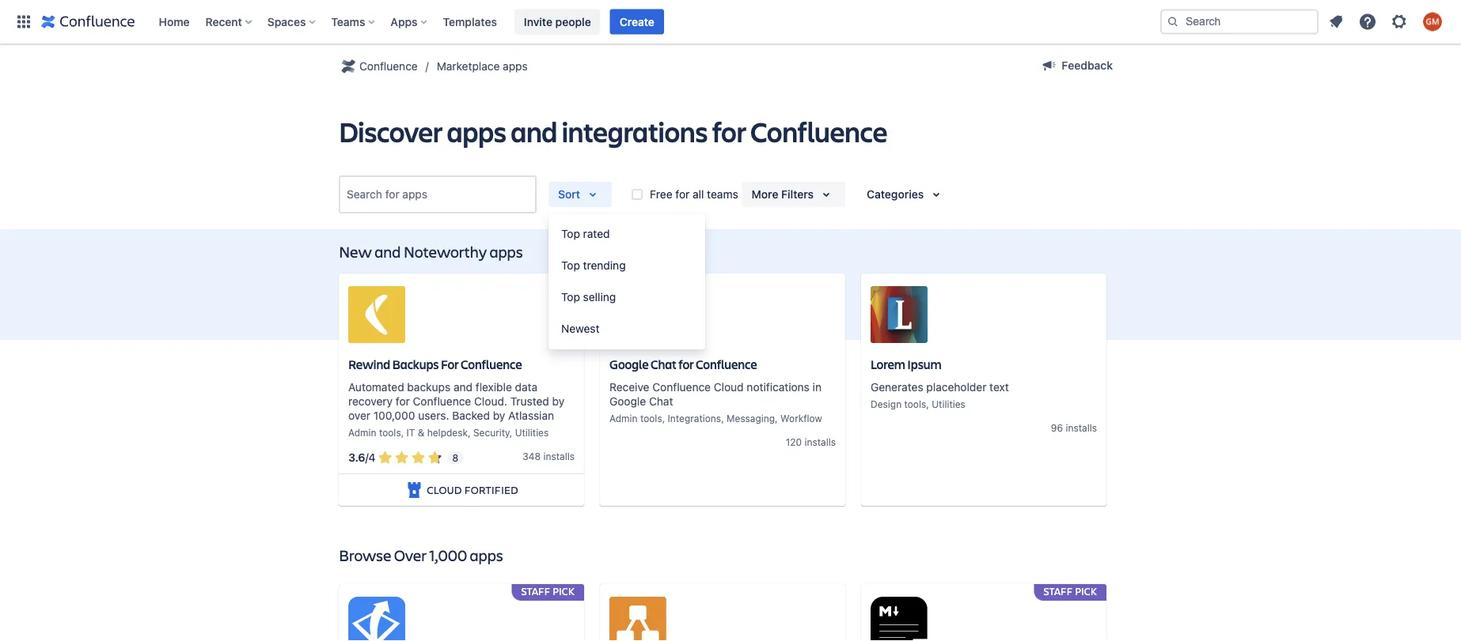 Task type: describe. For each thing, give the bounding box(es) containing it.
search image
[[1167, 15, 1179, 28]]

ipsum
[[907, 357, 941, 373]]

and for apps
[[511, 112, 557, 150]]

notifications
[[747, 381, 810, 394]]

over
[[394, 545, 427, 566]]

lorem ipsum image
[[871, 286, 928, 343]]

create
[[619, 15, 654, 28]]

top rated button
[[548, 218, 705, 250]]

group containing top rated
[[548, 214, 705, 350]]

rated
[[583, 228, 610, 241]]

in
[[813, 381, 822, 394]]

it
[[406, 428, 415, 439]]

marketplace apps
[[437, 60, 528, 73]]

96
[[1051, 423, 1063, 434]]

google chat for confluence image
[[609, 286, 666, 343]]

gliffy diagrams for confluence image
[[348, 597, 405, 642]]

automated backups and flexible data recovery for confluence cloud. trusted by over 100,000 users. backed by atlassian admin tools , it & helpdesk , security , utilities
[[348, 381, 565, 439]]

pick for gliffy diagrams for confluence image at left bottom
[[553, 585, 575, 599]]

, left it
[[401, 428, 404, 439]]

atlassian
[[508, 409, 554, 423]]

1,000
[[429, 545, 467, 566]]

help icon image
[[1358, 12, 1377, 31]]

marketplace
[[437, 60, 500, 73]]

cloud fortified app badge image
[[405, 481, 424, 500]]

sort
[[558, 188, 580, 201]]

top rated
[[561, 228, 610, 241]]

cloud
[[714, 381, 744, 394]]

receive confluence cloud notifications in google chat admin tools , integrations , messaging , workflow
[[609, 381, 822, 424]]

recent
[[205, 15, 242, 28]]

apps
[[391, 15, 418, 28]]

appswitcher icon image
[[14, 12, 33, 31]]

staff pick for markdown, html, plantuml, latex, diagrams, open api, mermaid image
[[1044, 585, 1097, 599]]

for
[[441, 357, 459, 373]]

utilities inside automated backups and flexible data recovery for confluence cloud. trusted by over 100,000 users. backed by atlassian admin tools , it & helpdesk , security , utilities
[[515, 428, 549, 439]]

create link
[[610, 9, 664, 34]]

receive
[[609, 381, 649, 394]]

utilities inside the generates placeholder text design tools , utilities
[[932, 399, 965, 410]]

, left workflow
[[775, 413, 778, 424]]

recent button
[[201, 9, 258, 34]]

apps right noteworthy at the left
[[489, 241, 523, 262]]

over
[[348, 409, 370, 423]]

0 vertical spatial chat
[[651, 357, 676, 373]]

notification icon image
[[1326, 12, 1345, 31]]

cloud.
[[474, 395, 507, 408]]

top trending button
[[548, 250, 705, 282]]

recovery
[[348, 395, 393, 408]]

, left integrations
[[662, 413, 665, 424]]

pick for markdown, html, plantuml, latex, diagrams, open api, mermaid image
[[1075, 585, 1097, 599]]

348 install s
[[523, 451, 575, 462]]

, inside the generates placeholder text design tools , utilities
[[926, 399, 929, 410]]

selling
[[583, 291, 616, 304]]

and for backups
[[453, 381, 473, 394]]

helpdesk
[[427, 428, 468, 439]]

96 install s
[[1051, 423, 1097, 434]]

top trending
[[561, 259, 626, 272]]

0 horizontal spatial s
[[570, 451, 575, 462]]

new
[[339, 241, 372, 262]]

for inside automated backups and flexible data recovery for confluence cloud. trusted by over 100,000 users. backed by atlassian admin tools , it & helpdesk , security , utilities
[[396, 395, 410, 408]]

apps button
[[386, 9, 433, 34]]

fortified
[[464, 483, 518, 498]]

staff for gliffy diagrams for confluence image at left bottom
[[521, 585, 550, 599]]

admin inside receive confluence cloud notifications in google chat admin tools , integrations , messaging , workflow
[[609, 413, 638, 424]]

categories
[[867, 188, 924, 201]]

free
[[650, 188, 672, 201]]

settings icon image
[[1390, 12, 1409, 31]]

browse over 1,000 apps
[[339, 545, 503, 566]]

1 google from the top
[[609, 357, 649, 373]]

, left messaging
[[721, 413, 724, 424]]

cloud fortified
[[427, 483, 518, 498]]

teams button
[[326, 9, 381, 34]]

rewind
[[348, 357, 390, 373]]

templates link
[[438, 9, 502, 34]]

staff for markdown, html, plantuml, latex, diagrams, open api, mermaid image
[[1044, 585, 1073, 599]]

security
[[473, 428, 509, 439]]

all
[[693, 188, 704, 201]]

free for all teams
[[650, 188, 738, 201]]

more filters
[[752, 188, 814, 201]]

tools inside receive confluence cloud notifications in google chat admin tools , integrations , messaging , workflow
[[640, 413, 662, 424]]

newest button
[[548, 313, 705, 345]]

s for lorem ipsum
[[1092, 423, 1097, 434]]

s for google chat for confluence
[[831, 437, 836, 448]]

, down backed
[[468, 428, 471, 439]]

120
[[786, 437, 802, 448]]

feedback
[[1062, 59, 1113, 72]]



Task type: vqa. For each thing, say whether or not it's contained in the screenshot.
Starred
no



Task type: locate. For each thing, give the bounding box(es) containing it.
users.
[[418, 409, 449, 423]]

0 horizontal spatial and
[[375, 241, 401, 262]]

home
[[159, 15, 190, 28]]

tools inside automated backups and flexible data recovery for confluence cloud. trusted by over 100,000 users. backed by atlassian admin tools , it & helpdesk , security , utilities
[[379, 428, 401, 439]]

1 staff pick from the left
[[521, 585, 575, 599]]

markdown, html, plantuml, latex, diagrams, open api, mermaid image
[[871, 597, 928, 642]]

2 vertical spatial and
[[453, 381, 473, 394]]

workflow
[[780, 413, 822, 424]]

home link
[[154, 9, 194, 34]]

context icon image
[[339, 57, 358, 76], [339, 57, 358, 76]]

google down receive
[[609, 395, 646, 408]]

group
[[548, 214, 705, 350]]

spaces button
[[263, 9, 322, 34]]

install for google chat for confluence
[[805, 437, 831, 448]]

confluence
[[359, 60, 418, 73], [750, 112, 887, 150], [461, 357, 522, 373], [696, 357, 757, 373], [652, 381, 711, 394], [413, 395, 471, 408]]

1 horizontal spatial by
[[552, 395, 565, 408]]

automated
[[348, 381, 404, 394]]

browse
[[339, 545, 391, 566]]

invite
[[524, 15, 552, 28]]

install right 120
[[805, 437, 831, 448]]

0 vertical spatial install
[[1066, 423, 1092, 434]]

348
[[523, 451, 541, 462]]

top
[[561, 228, 580, 241], [561, 259, 580, 272], [561, 291, 580, 304]]

and inside automated backups and flexible data recovery for confluence cloud. trusted by over 100,000 users. backed by atlassian admin tools , it & helpdesk , security , utilities
[[453, 381, 473, 394]]

0 vertical spatial admin
[[609, 413, 638, 424]]

0 vertical spatial s
[[1092, 423, 1097, 434]]

for up 100,000
[[396, 395, 410, 408]]

admin down receive
[[609, 413, 638, 424]]

top left trending on the left
[[561, 259, 580, 272]]

generates placeholder text design tools , utilities
[[871, 381, 1009, 410]]

google
[[609, 357, 649, 373], [609, 395, 646, 408]]

confluence up cloud
[[696, 357, 757, 373]]

draw.io diagrams & whiteboards image
[[609, 597, 666, 642]]

1 vertical spatial s
[[831, 437, 836, 448]]

discover
[[339, 112, 442, 150]]

admin down over at the bottom of page
[[348, 428, 376, 439]]

1 horizontal spatial utilities
[[932, 399, 965, 410]]

confluence inside receive confluence cloud notifications in google chat admin tools , integrations , messaging , workflow
[[652, 381, 711, 394]]

120 install s
[[786, 437, 836, 448]]

top inside button
[[561, 228, 580, 241]]

lorem
[[871, 357, 905, 373]]

apps right 1,000
[[470, 545, 503, 566]]

utilities
[[932, 399, 965, 410], [515, 428, 549, 439]]

backups
[[407, 381, 450, 394]]

top left selling
[[561, 291, 580, 304]]

top inside button
[[561, 291, 580, 304]]

banner containing home
[[0, 0, 1461, 44]]

4
[[369, 452, 376, 465]]

confluence up filters
[[750, 112, 887, 150]]

backed
[[452, 409, 490, 423]]

2 google from the top
[[609, 395, 646, 408]]

2 horizontal spatial install
[[1066, 423, 1092, 434]]

templates
[[443, 15, 497, 28]]

0 vertical spatial tools
[[904, 399, 926, 410]]

invite people
[[524, 15, 591, 28]]

tools
[[904, 399, 926, 410], [640, 413, 662, 424], [379, 428, 401, 439]]

2 top from the top
[[561, 259, 580, 272]]

top for top rated
[[561, 228, 580, 241]]

3.6
[[348, 452, 365, 465]]

8
[[452, 453, 458, 464]]

trending
[[583, 259, 626, 272]]

1 vertical spatial and
[[375, 241, 401, 262]]

0 vertical spatial top
[[561, 228, 580, 241]]

teams
[[707, 188, 738, 201]]

invite people button
[[514, 9, 600, 34]]

2 staff pick from the left
[[1044, 585, 1097, 599]]

, down placeholder
[[926, 399, 929, 410]]

2 vertical spatial s
[[570, 451, 575, 462]]

tools down generates on the bottom of page
[[904, 399, 926, 410]]

apps right the marketplace
[[503, 60, 528, 73]]

lorem ipsum
[[871, 357, 941, 373]]

install for lorem ipsum
[[1066, 423, 1092, 434]]

utilities down atlassian
[[515, 428, 549, 439]]

tools inside the generates placeholder text design tools , utilities
[[904, 399, 926, 410]]

feedback button
[[1030, 53, 1122, 78]]

2 staff from the left
[[1044, 585, 1073, 599]]

and
[[511, 112, 557, 150], [375, 241, 401, 262], [453, 381, 473, 394]]

2 pick from the left
[[1075, 585, 1097, 599]]

1 vertical spatial admin
[[348, 428, 376, 439]]

,
[[926, 399, 929, 410], [662, 413, 665, 424], [721, 413, 724, 424], [775, 413, 778, 424], [401, 428, 404, 439], [468, 428, 471, 439], [509, 428, 512, 439]]

1 horizontal spatial staff pick
[[1044, 585, 1097, 599]]

new and noteworthy apps
[[339, 241, 523, 262]]

tools down 100,000
[[379, 428, 401, 439]]

staff pick
[[521, 585, 575, 599], [1044, 585, 1097, 599]]

0 horizontal spatial by
[[493, 409, 505, 423]]

0 horizontal spatial staff pick
[[521, 585, 575, 599]]

rewind backups for confluence image
[[348, 286, 405, 343]]

chat inside receive confluence cloud notifications in google chat admin tools , integrations , messaging , workflow
[[649, 395, 673, 408]]

3 top from the top
[[561, 291, 580, 304]]

1 staff from the left
[[521, 585, 550, 599]]

data
[[515, 381, 538, 394]]

0 horizontal spatial install
[[543, 451, 570, 462]]

top selling button
[[548, 282, 705, 313]]

integrations
[[668, 413, 721, 424]]

1 pick from the left
[[553, 585, 575, 599]]

apps
[[503, 60, 528, 73], [447, 112, 506, 150], [489, 241, 523, 262], [470, 545, 503, 566]]

2 horizontal spatial tools
[[904, 399, 926, 410]]

apps inside "link"
[[503, 60, 528, 73]]

placeholder
[[926, 381, 986, 394]]

global element
[[9, 0, 1157, 44]]

s right 348
[[570, 451, 575, 462]]

0 horizontal spatial utilities
[[515, 428, 549, 439]]

for left all
[[675, 188, 690, 201]]

confluence up users. at the bottom left of page
[[413, 395, 471, 408]]

top for top selling
[[561, 291, 580, 304]]

more
[[752, 188, 778, 201]]

2 horizontal spatial s
[[1092, 423, 1097, 434]]

1 top from the top
[[561, 228, 580, 241]]

Search for apps field
[[342, 180, 533, 209]]

0 vertical spatial by
[[552, 395, 565, 408]]

by down cloud.
[[493, 409, 505, 423]]

messaging
[[727, 413, 775, 424]]

confluence link
[[339, 57, 418, 76]]

&
[[418, 428, 424, 439]]

1 vertical spatial utilities
[[515, 428, 549, 439]]

chat
[[651, 357, 676, 373], [649, 395, 673, 408]]

1 vertical spatial tools
[[640, 413, 662, 424]]

0 horizontal spatial tools
[[379, 428, 401, 439]]

chat down "newest" button
[[651, 357, 676, 373]]

2 vertical spatial top
[[561, 291, 580, 304]]

1 horizontal spatial and
[[453, 381, 473, 394]]

s
[[1092, 423, 1097, 434], [831, 437, 836, 448], [570, 451, 575, 462]]

confluence down apps
[[359, 60, 418, 73]]

1 horizontal spatial tools
[[640, 413, 662, 424]]

2 horizontal spatial and
[[511, 112, 557, 150]]

top left the rated on the top of page
[[561, 228, 580, 241]]

people
[[555, 15, 591, 28]]

design
[[871, 399, 902, 410]]

google inside receive confluence cloud notifications in google chat admin tools , integrations , messaging , workflow
[[609, 395, 646, 408]]

0 vertical spatial and
[[511, 112, 557, 150]]

tools down receive
[[640, 413, 662, 424]]

rewind backups for confluence
[[348, 357, 522, 373]]

0 vertical spatial utilities
[[932, 399, 965, 410]]

confluence inside automated backups and flexible data recovery for confluence cloud. trusted by over 100,000 users. backed by atlassian admin tools , it & helpdesk , security , utilities
[[413, 395, 471, 408]]

google up receive
[[609, 357, 649, 373]]

top selling
[[561, 291, 616, 304]]

s right 120
[[831, 437, 836, 448]]

apps down marketplace apps "link"
[[447, 112, 506, 150]]

for up receive confluence cloud notifications in google chat admin tools , integrations , messaging , workflow
[[678, 357, 694, 373]]

1 vertical spatial chat
[[649, 395, 673, 408]]

backups
[[392, 357, 439, 373]]

confluence down google chat for confluence
[[652, 381, 711, 394]]

by right trusted at left
[[552, 395, 565, 408]]

100,000
[[373, 409, 415, 423]]

teams
[[331, 15, 365, 28]]

top for top trending
[[561, 259, 580, 272]]

marketplace apps link
[[437, 57, 528, 76]]

1 horizontal spatial staff
[[1044, 585, 1073, 599]]

text
[[989, 381, 1009, 394]]

newest
[[561, 323, 599, 336]]

google chat for confluence
[[609, 357, 757, 373]]

filters
[[781, 188, 814, 201]]

1 horizontal spatial s
[[831, 437, 836, 448]]

noteworthy
[[403, 241, 487, 262]]

1 vertical spatial by
[[493, 409, 505, 423]]

top inside 'button'
[[561, 259, 580, 272]]

0 vertical spatial google
[[609, 357, 649, 373]]

0 horizontal spatial admin
[[348, 428, 376, 439]]

1 vertical spatial google
[[609, 395, 646, 408]]

discover apps and integrations for confluence
[[339, 112, 887, 150]]

1 horizontal spatial pick
[[1075, 585, 1097, 599]]

install right 348
[[543, 451, 570, 462]]

for up "teams"
[[712, 112, 746, 150]]

cloud
[[427, 483, 462, 498]]

2 vertical spatial tools
[[379, 428, 401, 439]]

confluence image
[[41, 12, 135, 31], [41, 12, 135, 31]]

spaces
[[267, 15, 306, 28]]

1 vertical spatial install
[[805, 437, 831, 448]]

flexible
[[476, 381, 512, 394]]

, down atlassian
[[509, 428, 512, 439]]

install
[[1066, 423, 1092, 434], [805, 437, 831, 448], [543, 451, 570, 462]]

pick
[[553, 585, 575, 599], [1075, 585, 1097, 599]]

3.6 / 4
[[348, 452, 376, 465]]

chat down receive
[[649, 395, 673, 408]]

utilities down placeholder
[[932, 399, 965, 410]]

integrations
[[562, 112, 708, 150]]

staff pick for gliffy diagrams for confluence image at left bottom
[[521, 585, 575, 599]]

0 horizontal spatial pick
[[553, 585, 575, 599]]

confluence up flexible
[[461, 357, 522, 373]]

banner
[[0, 0, 1461, 44]]

0 horizontal spatial staff
[[521, 585, 550, 599]]

s right 96
[[1092, 423, 1097, 434]]

admin inside automated backups and flexible data recovery for confluence cloud. trusted by over 100,000 users. backed by atlassian admin tools , it & helpdesk , security , utilities
[[348, 428, 376, 439]]

for
[[712, 112, 746, 150], [675, 188, 690, 201], [678, 357, 694, 373], [396, 395, 410, 408]]

1 vertical spatial top
[[561, 259, 580, 272]]

2 vertical spatial install
[[543, 451, 570, 462]]

your profile and preferences image
[[1423, 12, 1442, 31]]

Search field
[[1160, 9, 1319, 34]]

1 horizontal spatial install
[[805, 437, 831, 448]]

/
[[365, 452, 369, 465]]

generates
[[871, 381, 923, 394]]

by
[[552, 395, 565, 408], [493, 409, 505, 423]]

1 horizontal spatial admin
[[609, 413, 638, 424]]

install right 96
[[1066, 423, 1092, 434]]



